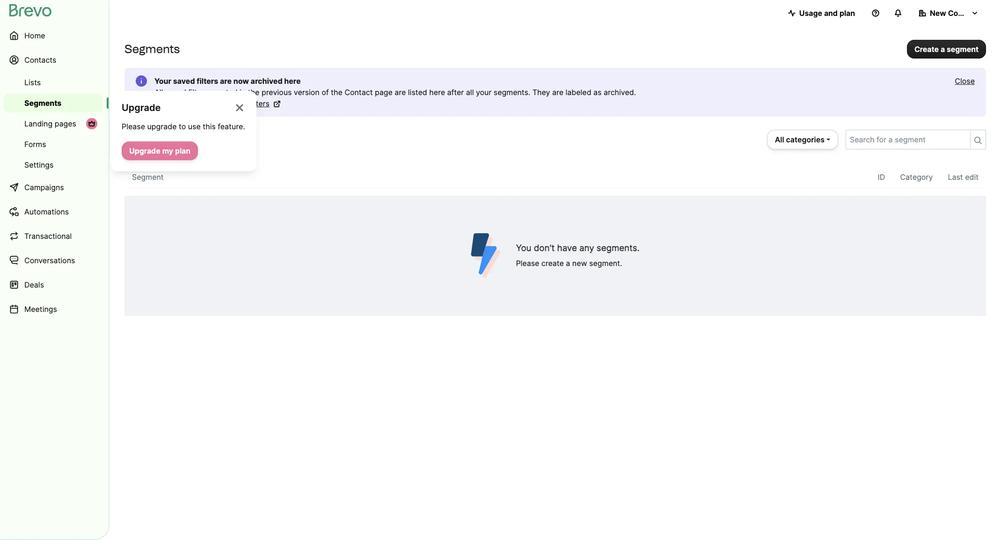 Task type: describe. For each thing, give the bounding box(es) containing it.
search button
[[971, 131, 986, 148]]

segment
[[132, 172, 164, 182]]

archived inside your saved filters are now archived here all saved filters created in the previous version of the contact page are listed here after all your segments. they are labeled as archived.
[[251, 76, 283, 86]]

conversations link
[[4, 249, 103, 272]]

Search for a segment search field
[[847, 130, 967, 149]]

1 the from the left
[[248, 88, 260, 97]]

home link
[[4, 24, 103, 47]]

alert containing your saved filters are now archived here
[[125, 68, 987, 117]]

category
[[901, 172, 934, 182]]

your
[[155, 76, 171, 86]]

2 horizontal spatial are
[[553, 88, 564, 97]]

automations link
[[4, 200, 103, 223]]

in
[[240, 88, 246, 97]]

categories
[[787, 135, 825, 144]]

contacts
[[24, 55, 56, 65]]

they
[[533, 88, 551, 97]]

lists
[[24, 78, 41, 87]]

upgrade my plan
[[129, 146, 191, 155]]

create a segment button
[[908, 40, 987, 58]]

upgrade for upgrade my plan
[[129, 146, 161, 155]]

page
[[375, 88, 393, 97]]

automations
[[24, 207, 69, 216]]

1 vertical spatial here
[[430, 88, 445, 97]]

version
[[294, 88, 320, 97]]

new
[[931, 8, 947, 18]]

labeled
[[566, 88, 592, 97]]

usage
[[800, 8, 823, 18]]

0 vertical spatial filters
[[197, 76, 218, 86]]

plan for usage and plan
[[840, 8, 856, 18]]

usage and plan button
[[781, 4, 863, 22]]

1 vertical spatial saved
[[165, 88, 186, 97]]

settings
[[24, 160, 54, 170]]

have
[[558, 243, 577, 253]]

of
[[322, 88, 329, 97]]

conversations
[[24, 256, 75, 265]]

new company
[[931, 8, 983, 18]]

and
[[825, 8, 838, 18]]

segments link
[[4, 94, 103, 112]]

to
[[179, 122, 186, 131]]

company
[[949, 8, 983, 18]]

all categories button
[[767, 130, 839, 149]]

id
[[878, 172, 886, 182]]

settings link
[[4, 155, 103, 174]]

1 vertical spatial segments
[[24, 98, 62, 108]]

1 vertical spatial archived
[[217, 99, 248, 108]]

please for please create a new segment.
[[516, 259, 540, 268]]

lists link
[[4, 73, 103, 92]]

deals link
[[4, 274, 103, 296]]

meetings link
[[4, 298, 103, 320]]

my
[[162, 146, 173, 155]]

create a segment
[[915, 44, 979, 54]]

after
[[448, 88, 464, 97]]

last
[[949, 172, 964, 182]]

upgrade dialog
[[111, 91, 256, 171]]

2 the from the left
[[331, 88, 343, 97]]

0 horizontal spatial are
[[220, 76, 232, 86]]

about
[[195, 99, 215, 108]]

usage and plan
[[800, 8, 856, 18]]

last edit
[[949, 172, 979, 182]]

use
[[188, 122, 201, 131]]

please upgrade to use this feature.
[[122, 122, 245, 131]]

please create a new segment.
[[516, 259, 623, 268]]



Task type: vqa. For each thing, say whether or not it's contained in the screenshot.
This is your contact database. From here, you can view, organize and manage your contacts, individually or as a group.
no



Task type: locate. For each thing, give the bounding box(es) containing it.
0 vertical spatial saved
[[173, 76, 195, 86]]

this
[[203, 122, 216, 131]]

read more about archived filters link
[[155, 98, 281, 109]]

here up version
[[284, 76, 301, 86]]

0 horizontal spatial all
[[155, 88, 163, 97]]

archived up previous
[[251, 76, 283, 86]]

plan inside upgrade dialog
[[175, 146, 191, 155]]

0 horizontal spatial segments.
[[494, 88, 531, 97]]

segments. right your
[[494, 88, 531, 97]]

search image
[[975, 137, 983, 144]]

segments.
[[494, 88, 531, 97], [597, 243, 640, 253]]

all inside your saved filters are now archived here all saved filters created in the previous version of the contact page are listed here after all your segments. they are labeled as archived.
[[155, 88, 163, 97]]

your
[[476, 88, 492, 97]]

archived down created
[[217, 99, 248, 108]]

segments. up 'segment.'
[[597, 243, 640, 253]]

read more about archived filters
[[155, 99, 270, 108]]

0 vertical spatial archived
[[251, 76, 283, 86]]

1 horizontal spatial the
[[331, 88, 343, 97]]

transactional link
[[4, 225, 103, 247]]

archived.
[[604, 88, 637, 97]]

you
[[516, 243, 532, 253]]

segments up the landing
[[24, 98, 62, 108]]

now
[[234, 76, 249, 86]]

listed
[[408, 88, 427, 97]]

0 vertical spatial plan
[[840, 8, 856, 18]]

are up created
[[220, 76, 232, 86]]

0 vertical spatial please
[[122, 122, 145, 131]]

please
[[122, 122, 145, 131], [516, 259, 540, 268]]

filters up about
[[188, 88, 208, 97]]

1 vertical spatial please
[[516, 259, 540, 268]]

close
[[956, 76, 976, 86]]

upgrade my plan button
[[122, 141, 198, 160]]

create
[[915, 44, 939, 54]]

pages
[[55, 119, 76, 128]]

new company button
[[912, 4, 987, 22]]

1 horizontal spatial a
[[941, 44, 946, 54]]

new
[[573, 259, 588, 268]]

upgrade up upgrade
[[122, 102, 161, 113]]

left___rvooi image
[[88, 120, 96, 127]]

plan
[[840, 8, 856, 18], [175, 146, 191, 155]]

your saved filters are now archived here all saved filters created in the previous version of the contact page are listed here after all your segments. they are labeled as archived.
[[155, 76, 637, 97]]

filters down previous
[[250, 99, 270, 108]]

1 horizontal spatial all
[[775, 135, 785, 144]]

you don't have any segments.
[[516, 243, 640, 253]]

previous
[[262, 88, 292, 97]]

landing pages link
[[4, 114, 103, 133]]

all categories
[[775, 135, 825, 144]]

2 vertical spatial segments
[[136, 133, 198, 149]]

a inside "create a segment" button
[[941, 44, 946, 54]]

please for please upgrade to use this feature.
[[122, 122, 145, 131]]

a
[[941, 44, 946, 54], [566, 259, 571, 268]]

please inside upgrade dialog
[[122, 122, 145, 131]]

0 vertical spatial a
[[941, 44, 946, 54]]

all inside all categories button
[[775, 135, 785, 144]]

1 horizontal spatial are
[[395, 88, 406, 97]]

0 vertical spatial all
[[155, 88, 163, 97]]

segments up your
[[125, 42, 180, 56]]

0 vertical spatial upgrade
[[122, 102, 161, 113]]

campaigns link
[[4, 176, 103, 199]]

segments
[[125, 42, 180, 56], [24, 98, 62, 108], [136, 133, 198, 149]]

here left after
[[430, 88, 445, 97]]

plan for upgrade my plan
[[175, 146, 191, 155]]

create
[[542, 259, 564, 268]]

0 vertical spatial segments.
[[494, 88, 531, 97]]

are right they
[[553, 88, 564, 97]]

1 horizontal spatial plan
[[840, 8, 856, 18]]

filters
[[197, 76, 218, 86], [188, 88, 208, 97], [250, 99, 270, 108]]

as
[[594, 88, 602, 97]]

home
[[24, 31, 45, 40]]

contacts link
[[4, 49, 103, 71]]

segments down upgrade
[[136, 133, 198, 149]]

1 vertical spatial segments.
[[597, 243, 640, 253]]

here
[[284, 76, 301, 86], [430, 88, 445, 97]]

0 horizontal spatial the
[[248, 88, 260, 97]]

edit
[[966, 172, 979, 182]]

more
[[175, 99, 193, 108]]

contact
[[345, 88, 373, 97]]

filters up created
[[197, 76, 218, 86]]

landing pages
[[24, 119, 76, 128]]

close link
[[956, 75, 976, 87]]

the
[[248, 88, 260, 97], [331, 88, 343, 97]]

1 vertical spatial all
[[775, 135, 785, 144]]

upgrade inside button
[[129, 146, 161, 155]]

forms
[[24, 140, 46, 149]]

segment
[[948, 44, 979, 54]]

alert
[[125, 68, 987, 117]]

meetings
[[24, 304, 57, 314]]

all left categories
[[775, 135, 785, 144]]

any
[[580, 243, 595, 253]]

created
[[211, 88, 238, 97]]

the right of at the top
[[331, 88, 343, 97]]

0 vertical spatial segments
[[125, 42, 180, 56]]

don't
[[534, 243, 555, 253]]

1 vertical spatial a
[[566, 259, 571, 268]]

1 vertical spatial filters
[[188, 88, 208, 97]]

archived
[[251, 76, 283, 86], [217, 99, 248, 108]]

segment.
[[590, 259, 623, 268]]

feature.
[[218, 122, 245, 131]]

2 vertical spatial filters
[[250, 99, 270, 108]]

upgrade left 'my'
[[129, 146, 161, 155]]

forms link
[[4, 135, 103, 154]]

all down your
[[155, 88, 163, 97]]

upgrade for upgrade
[[122, 102, 161, 113]]

campaigns
[[24, 183, 64, 192]]

read
[[155, 99, 173, 108]]

saved up more
[[165, 88, 186, 97]]

1 horizontal spatial please
[[516, 259, 540, 268]]

all
[[466, 88, 474, 97]]

0 horizontal spatial please
[[122, 122, 145, 131]]

0 horizontal spatial here
[[284, 76, 301, 86]]

1 vertical spatial plan
[[175, 146, 191, 155]]

the right "in"
[[248, 88, 260, 97]]

are right page
[[395, 88, 406, 97]]

upgrade
[[122, 102, 161, 113], [129, 146, 161, 155]]

please up 0
[[122, 122, 145, 131]]

a right create
[[941, 44, 946, 54]]

0 horizontal spatial a
[[566, 259, 571, 268]]

1 vertical spatial upgrade
[[129, 146, 161, 155]]

0 horizontal spatial archived
[[217, 99, 248, 108]]

0 segments
[[125, 133, 198, 149]]

please down you
[[516, 259, 540, 268]]

landing
[[24, 119, 53, 128]]

plan right and
[[840, 8, 856, 18]]

are
[[220, 76, 232, 86], [395, 88, 406, 97], [553, 88, 564, 97]]

1 horizontal spatial segments.
[[597, 243, 640, 253]]

saved right your
[[173, 76, 195, 86]]

0
[[125, 133, 133, 149]]

all
[[155, 88, 163, 97], [775, 135, 785, 144]]

transactional
[[24, 231, 72, 241]]

1 horizontal spatial archived
[[251, 76, 283, 86]]

0 horizontal spatial plan
[[175, 146, 191, 155]]

deals
[[24, 280, 44, 289]]

0 vertical spatial here
[[284, 76, 301, 86]]

plan right 'my'
[[175, 146, 191, 155]]

1 horizontal spatial here
[[430, 88, 445, 97]]

a left new
[[566, 259, 571, 268]]

upgrade
[[147, 122, 177, 131]]

segments. inside your saved filters are now archived here all saved filters created in the previous version of the contact page are listed here after all your segments. they are labeled as archived.
[[494, 88, 531, 97]]



